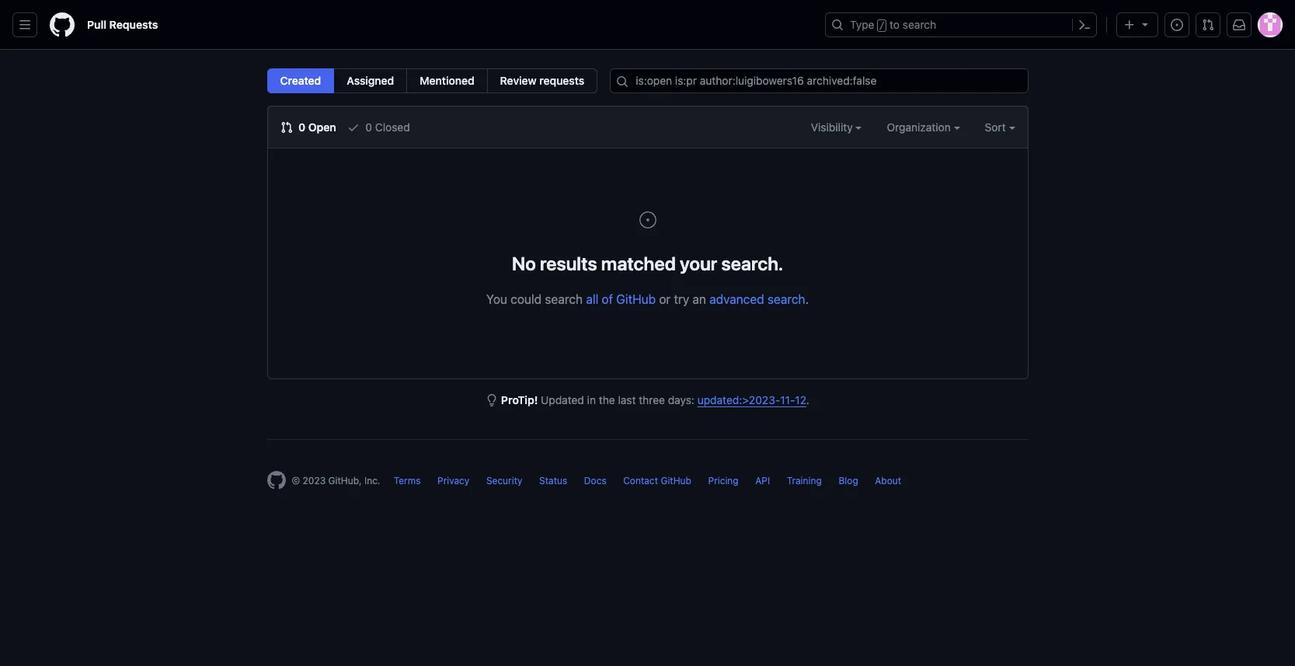 Task type: vqa. For each thing, say whether or not it's contained in the screenshot.
second These Results Are Generated By Github Computers Image from the bottom of the page
no



Task type: describe. For each thing, give the bounding box(es) containing it.
results
[[540, 253, 598, 274]]

requests
[[109, 18, 158, 31]]

all
[[586, 292, 599, 306]]

contact
[[624, 475, 658, 487]]

api link
[[756, 475, 770, 487]]

status
[[540, 475, 568, 487]]

mentioned link
[[407, 68, 488, 93]]

1 horizontal spatial issue opened image
[[1172, 19, 1184, 31]]

pull requests element
[[267, 68, 598, 93]]

0 open link
[[280, 119, 336, 135]]

Issues search field
[[610, 68, 1029, 93]]

created
[[280, 74, 321, 87]]

blog
[[839, 475, 859, 487]]

2 horizontal spatial search
[[903, 18, 937, 31]]

1 vertical spatial issue opened image
[[639, 211, 657, 229]]

created link
[[267, 68, 334, 93]]

© 2023 github, inc.
[[292, 475, 380, 487]]

about
[[876, 475, 902, 487]]

you could search all of github or try an advanced search .
[[487, 292, 809, 306]]

0 vertical spatial .
[[806, 292, 809, 306]]

or
[[659, 292, 671, 306]]

sort
[[985, 120, 1006, 134]]

in
[[587, 393, 596, 407]]

search.
[[722, 253, 784, 274]]

advanced search link
[[710, 292, 806, 306]]

1 horizontal spatial search
[[768, 292, 806, 306]]

2023
[[303, 475, 326, 487]]

privacy link
[[438, 475, 470, 487]]

your
[[680, 253, 718, 274]]

training link
[[787, 475, 822, 487]]

0 horizontal spatial github
[[617, 292, 656, 306]]

search image
[[617, 75, 629, 88]]

sort button
[[985, 119, 1016, 135]]

©
[[292, 475, 300, 487]]

review requests
[[500, 74, 585, 87]]

assigned
[[347, 74, 394, 87]]

terms
[[394, 475, 421, 487]]

0 open
[[296, 120, 336, 134]]

you
[[487, 292, 508, 306]]

pricing link
[[709, 475, 739, 487]]

api
[[756, 475, 770, 487]]

pricing
[[709, 475, 739, 487]]

privacy
[[438, 475, 470, 487]]

terms link
[[394, 475, 421, 487]]

training
[[787, 475, 822, 487]]

plus image
[[1124, 19, 1137, 31]]

contact github link
[[624, 475, 692, 487]]

protip!
[[501, 393, 538, 407]]

updated
[[541, 393, 585, 407]]

notifications image
[[1234, 19, 1246, 31]]

no
[[512, 253, 536, 274]]

triangle down image
[[1140, 18, 1152, 30]]

open
[[308, 120, 336, 134]]

mentioned
[[420, 74, 475, 87]]

1 vertical spatial .
[[807, 393, 810, 407]]

could
[[511, 292, 542, 306]]

security
[[487, 475, 523, 487]]

0 horizontal spatial search
[[545, 292, 583, 306]]

visibility
[[811, 120, 856, 134]]

docs link
[[584, 475, 607, 487]]

about link
[[876, 475, 902, 487]]

to
[[890, 18, 900, 31]]

visibility button
[[811, 119, 862, 135]]

advanced
[[710, 292, 765, 306]]

all of github link
[[586, 292, 656, 306]]

type
[[850, 18, 875, 31]]

footer containing © 2023 github, inc.
[[255, 439, 1041, 529]]

pull requests
[[87, 18, 158, 31]]

organization
[[887, 120, 954, 134]]

last
[[618, 393, 636, 407]]



Task type: locate. For each thing, give the bounding box(es) containing it.
0
[[299, 120, 306, 134], [366, 120, 372, 134]]

try
[[674, 292, 690, 306]]

days:
[[668, 393, 695, 407]]

1 horizontal spatial 0
[[366, 120, 372, 134]]

issue opened image
[[1172, 19, 1184, 31], [639, 211, 657, 229]]

issue opened image up no results matched your search.
[[639, 211, 657, 229]]

contact github
[[624, 475, 692, 487]]

protip! updated in the last three days: updated:>2023-11-12 .
[[501, 393, 810, 407]]

0 vertical spatial github
[[617, 292, 656, 306]]

0 vertical spatial homepage image
[[50, 12, 75, 37]]

0 right check image
[[366, 120, 372, 134]]

search left all
[[545, 292, 583, 306]]

. right 11-
[[807, 393, 810, 407]]

closed
[[375, 120, 410, 134]]

0 horizontal spatial homepage image
[[50, 12, 75, 37]]

inc.
[[365, 475, 380, 487]]

command palette image
[[1079, 19, 1091, 31]]

0 for open
[[299, 120, 306, 134]]

the
[[599, 393, 615, 407]]

1 vertical spatial homepage image
[[267, 471, 286, 490]]

pull
[[87, 18, 107, 31]]

homepage image left the pull
[[50, 12, 75, 37]]

search right to
[[903, 18, 937, 31]]

requests
[[540, 74, 585, 87]]

0 vertical spatial git pull request image
[[1203, 19, 1215, 31]]

2 0 from the left
[[366, 120, 372, 134]]

github right contact
[[661, 475, 692, 487]]

1 vertical spatial github
[[661, 475, 692, 487]]

0 closed link
[[347, 119, 410, 135]]

github right of
[[617, 292, 656, 306]]

homepage image left "©"
[[267, 471, 286, 490]]

github
[[617, 292, 656, 306], [661, 475, 692, 487]]

search down search.
[[768, 292, 806, 306]]

Search all issues text field
[[610, 68, 1029, 93]]

1 horizontal spatial github
[[661, 475, 692, 487]]

assigned link
[[334, 68, 408, 93]]

git pull request image left notifications icon
[[1203, 19, 1215, 31]]

0 for closed
[[366, 120, 372, 134]]

github,
[[328, 475, 362, 487]]

check image
[[347, 121, 360, 134]]

updated:>2023-11-12 link
[[698, 393, 807, 407]]

search
[[903, 18, 937, 31], [545, 292, 583, 306], [768, 292, 806, 306]]

homepage image inside footer
[[267, 471, 286, 490]]

0 vertical spatial issue opened image
[[1172, 19, 1184, 31]]

0 horizontal spatial issue opened image
[[639, 211, 657, 229]]

light bulb image
[[486, 394, 498, 407]]

matched
[[602, 253, 676, 274]]

issue opened image right triangle down image at the top of the page
[[1172, 19, 1184, 31]]

0 horizontal spatial 0
[[299, 120, 306, 134]]

no results matched your search.
[[512, 253, 784, 274]]

status link
[[540, 475, 568, 487]]

review requests link
[[487, 68, 598, 93]]

footer
[[255, 439, 1041, 529]]

docs
[[584, 475, 607, 487]]

review
[[500, 74, 537, 87]]

an
[[693, 292, 707, 306]]

0 horizontal spatial git pull request image
[[280, 121, 293, 134]]

git pull request image
[[1203, 19, 1215, 31], [280, 121, 293, 134]]

0 closed
[[363, 120, 410, 134]]

12
[[796, 393, 807, 407]]

.
[[806, 292, 809, 306], [807, 393, 810, 407]]

github inside footer
[[661, 475, 692, 487]]

git pull request image left the 0 open
[[280, 121, 293, 134]]

1 0 from the left
[[299, 120, 306, 134]]

homepage image
[[50, 12, 75, 37], [267, 471, 286, 490]]

1 horizontal spatial git pull request image
[[1203, 19, 1215, 31]]

1 vertical spatial git pull request image
[[280, 121, 293, 134]]

1 horizontal spatial homepage image
[[267, 471, 286, 490]]

updated:>2023-
[[698, 393, 781, 407]]

11-
[[781, 393, 796, 407]]

organization button
[[887, 119, 960, 135]]

blog link
[[839, 475, 859, 487]]

/
[[880, 20, 885, 31]]

git pull request image inside 0 open "link"
[[280, 121, 293, 134]]

. right advanced
[[806, 292, 809, 306]]

three
[[639, 393, 665, 407]]

0 inside "link"
[[299, 120, 306, 134]]

type / to search
[[850, 18, 937, 31]]

security link
[[487, 475, 523, 487]]

of
[[602, 292, 613, 306]]

0 left open
[[299, 120, 306, 134]]



